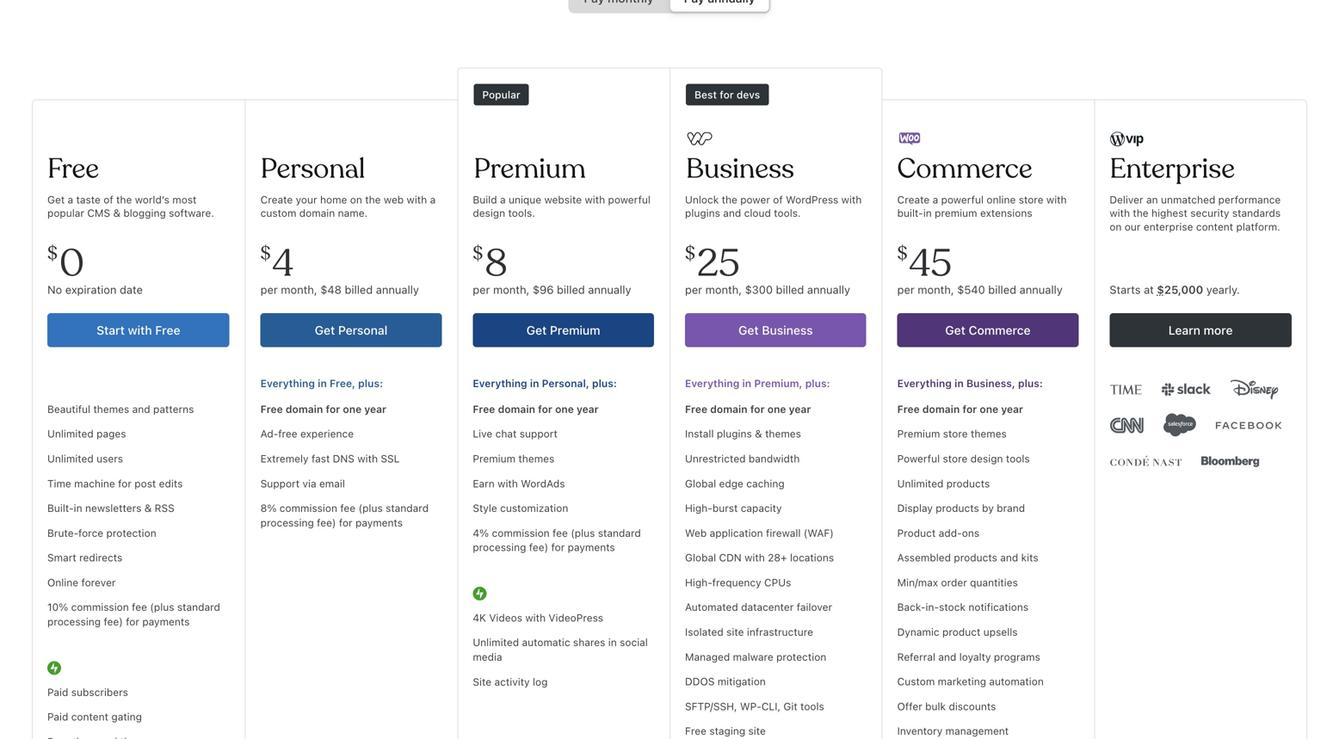 Task type: vqa. For each thing, say whether or not it's contained in the screenshot.
Open Search image
no



Task type: locate. For each thing, give the bounding box(es) containing it.
protection down the "infrastructure"
[[776, 651, 826, 663]]

store for themes
[[943, 428, 968, 440]]

per left 300 at the top right of the page
[[685, 283, 702, 296]]

powerful inside create a powerful online store with built-in premium extensions
[[941, 194, 984, 206]]

referral
[[897, 651, 936, 663]]

0 vertical spatial paid
[[47, 686, 68, 698]]

2 tools. from the left
[[774, 207, 801, 219]]

personal create your home on the web with a custom domain name.
[[260, 152, 436, 219]]

0 vertical spatial processing
[[260, 517, 314, 529]]

kits
[[1021, 552, 1039, 564]]

2 horizontal spatial processing
[[473, 541, 526, 554]]

fee inside 8% commission fee (plus standard processing fee) for payments
[[340, 502, 356, 514]]

billed right 300 at the top right of the page
[[776, 283, 804, 296]]

one for 4
[[343, 403, 362, 415]]

(plus inside 8% commission fee (plus standard processing fee) for payments
[[358, 502, 383, 514]]

2 vertical spatial store
[[943, 453, 968, 465]]

0 horizontal spatial powerful
[[608, 194, 651, 206]]

0 horizontal spatial (plus
[[150, 601, 174, 613]]

1 horizontal spatial powerful
[[941, 194, 984, 206]]

per for 8
[[473, 283, 490, 296]]

1 horizontal spatial fee
[[340, 502, 356, 514]]

1 paid from the top
[[47, 686, 68, 698]]

fee inside 4% commission fee (plus standard processing fee) for payments
[[553, 527, 568, 539]]

get down '540'
[[945, 323, 966, 337]]

application
[[710, 527, 763, 539]]

year for 4
[[364, 403, 386, 415]]

videopress
[[549, 612, 603, 624]]

2 vertical spatial fee)
[[104, 616, 123, 628]]

2 per from the left
[[473, 283, 490, 296]]

2 free domain for one year from the left
[[473, 403, 599, 415]]

for inside 4% commission fee (plus standard processing fee) for payments
[[551, 541, 565, 554]]

2 plus: from the left
[[592, 377, 617, 389]]

and left kits
[[1000, 552, 1018, 564]]

in for built-in newsletters & rss
[[74, 502, 82, 514]]

premium up unique
[[474, 152, 586, 186]]

28+
[[768, 552, 787, 564]]

patterns
[[153, 403, 194, 415]]

unlimited for unlimited users
[[47, 453, 94, 465]]

2 vertical spatial products
[[954, 552, 997, 564]]

4 one from the left
[[980, 403, 998, 415]]

media
[[473, 651, 502, 663]]

(plus inside 4% commission fee (plus standard processing fee) for payments
[[571, 527, 595, 539]]

paid down paid subscribers
[[47, 711, 68, 723]]

$ right 4 at the left top of page
[[320, 283, 327, 296]]

2 horizontal spatial standard
[[598, 527, 641, 539]]

shares
[[573, 637, 605, 649]]

1 vertical spatial payments
[[568, 541, 615, 554]]

1 plus: from the left
[[358, 377, 383, 389]]

with inside unlock the power of wordpress with plugins and cloud tools.
[[841, 194, 862, 206]]

get for 25
[[738, 323, 759, 337]]

billed for 25
[[776, 283, 804, 296]]

1 vertical spatial high-
[[685, 577, 712, 589]]

in left business,
[[955, 377, 964, 389]]

per
[[260, 283, 278, 296], [473, 283, 490, 296], [685, 283, 702, 296], [897, 283, 915, 296]]

cdn
[[719, 552, 742, 564]]

2 year from the left
[[577, 403, 599, 415]]

powerful up premium
[[941, 194, 984, 206]]

web
[[685, 527, 707, 539]]

1 tools. from the left
[[508, 207, 535, 219]]

product add-ons
[[897, 527, 980, 539]]

payments for 10% commission fee (plus standard processing fee) for payments
[[142, 616, 190, 628]]

programs
[[994, 651, 1040, 663]]

3 everything from the left
[[685, 377, 740, 389]]

2 one from the left
[[555, 403, 574, 415]]

3 annually from the left
[[807, 283, 850, 296]]

4 month, from the left
[[918, 283, 954, 296]]

per inside $ 4 per month, $ 48 billed annually
[[260, 283, 278, 296]]

with right wordpress
[[841, 194, 862, 206]]

0 vertical spatial tools
[[1006, 453, 1030, 465]]

the up our
[[1133, 207, 1149, 219]]

fee) down email
[[317, 517, 336, 529]]

domain up the install plugins & themes
[[710, 403, 748, 415]]

one down free,
[[343, 403, 362, 415]]

1 free domain for one year from the left
[[260, 403, 386, 415]]

email
[[319, 477, 345, 489]]

learn more
[[1169, 323, 1233, 337]]

1 horizontal spatial tools.
[[774, 207, 801, 219]]

the inside 'personal create your home on the web with a custom domain name.'
[[365, 194, 381, 206]]

1 powerful from the left
[[608, 194, 651, 206]]

year for 45
[[1001, 403, 1023, 415]]

0 vertical spatial payments
[[355, 517, 403, 529]]

$ left 25
[[685, 241, 695, 265]]

one down premium,
[[767, 403, 786, 415]]

automated
[[685, 601, 738, 613]]

plugins inside unlock the power of wordpress with plugins and cloud tools.
[[685, 207, 720, 219]]

4 billed from the left
[[988, 283, 1016, 296]]

1 vertical spatial commerce
[[969, 323, 1031, 337]]

1 month, from the left
[[281, 283, 317, 296]]

unlimited pages
[[47, 428, 126, 440]]

domain for 8
[[498, 403, 535, 415]]

$ right '8' on the top left of page
[[533, 283, 540, 296]]

1 vertical spatial protection
[[776, 651, 826, 663]]

1 one from the left
[[343, 403, 362, 415]]

paid left subscribers
[[47, 686, 68, 698]]

1 horizontal spatial design
[[971, 453, 1003, 465]]

in for everything in premium, plus:
[[742, 377, 751, 389]]

plugins down unlock
[[685, 207, 720, 219]]

wordads
[[521, 477, 565, 489]]

plugins up unrestricted bandwidth
[[717, 428, 752, 440]]

1 a from the left
[[68, 194, 73, 206]]

offer
[[897, 700, 922, 713]]

0
[[59, 240, 84, 288]]

2 vertical spatial &
[[144, 502, 152, 514]]

personal inside 'personal create your home on the web with a custom domain name.'
[[260, 152, 365, 186]]

$ 8 per month, $ 96 billed annually
[[473, 240, 631, 296]]

store up the powerful store design tools
[[943, 428, 968, 440]]

fee) for 8%
[[317, 517, 336, 529]]

automatic
[[522, 637, 570, 649]]

of inside unlock the power of wordpress with plugins and cloud tools.
[[773, 194, 783, 206]]

the
[[116, 194, 132, 206], [365, 194, 381, 206], [722, 194, 737, 206], [1133, 207, 1149, 219]]

per inside $ 45 per month, $ 540 billed annually
[[897, 283, 915, 296]]

display
[[897, 502, 933, 514]]

0 vertical spatial on
[[350, 194, 362, 206]]

0 horizontal spatial &
[[113, 207, 120, 219]]

inventory management
[[897, 725, 1009, 737]]

best
[[695, 89, 717, 101]]

for inside 10% commission fee (plus standard processing fee) for payments
[[126, 616, 139, 628]]

1 horizontal spatial standard
[[386, 502, 429, 514]]

1 horizontal spatial processing
[[260, 517, 314, 529]]

1 high- from the top
[[685, 502, 713, 514]]

2 global from the top
[[685, 552, 716, 564]]

0 vertical spatial commerce
[[897, 152, 1032, 186]]

pages
[[96, 428, 126, 440]]

1 annually from the left
[[376, 283, 419, 296]]

3 one from the left
[[767, 403, 786, 415]]

per inside '$ 8 per month, $ 96 billed annually'
[[473, 283, 490, 296]]

learn more link
[[1110, 313, 1292, 347]]

0 horizontal spatial processing
[[47, 616, 101, 628]]

managed
[[685, 651, 730, 663]]

1 of from the left
[[103, 194, 113, 206]]

payments inside 8% commission fee (plus standard processing fee) for payments
[[355, 517, 403, 529]]

store for design
[[943, 453, 968, 465]]

2 vertical spatial (plus
[[150, 601, 174, 613]]

1 vertical spatial content
[[71, 711, 108, 723]]

themes down support
[[518, 453, 554, 465]]

annually for 4
[[376, 283, 419, 296]]

protection for brute-force protection
[[106, 527, 156, 539]]

domain for 4
[[286, 403, 323, 415]]

high- up "automated"
[[685, 577, 712, 589]]

on inside 'personal create your home on the web with a custom domain name.'
[[350, 194, 362, 206]]

in inside create a powerful online store with built-in premium extensions
[[923, 207, 932, 219]]

one down business,
[[980, 403, 998, 415]]

0 horizontal spatial design
[[473, 207, 505, 219]]

get inside 'link'
[[315, 323, 335, 337]]

wordpress vip client logo for time image
[[1110, 377, 1142, 401]]

0 vertical spatial personal
[[260, 152, 365, 186]]

themes
[[93, 403, 129, 415], [765, 428, 801, 440], [971, 428, 1007, 440], [518, 453, 554, 465]]

1 year from the left
[[364, 403, 386, 415]]

per left 48
[[260, 283, 278, 296]]

0 vertical spatial commission
[[280, 502, 337, 514]]

$
[[47, 241, 58, 265], [260, 241, 271, 265], [473, 241, 483, 265], [685, 241, 695, 265], [897, 241, 908, 265], [320, 283, 327, 296], [533, 283, 540, 296], [745, 283, 752, 296], [957, 283, 964, 296], [1157, 283, 1164, 296]]

4 everything from the left
[[897, 377, 952, 389]]

2 horizontal spatial fee)
[[529, 541, 548, 554]]

store up the extensions on the right of page
[[1019, 194, 1044, 206]]

0 vertical spatial &
[[113, 207, 120, 219]]

unlimited up the media
[[473, 637, 519, 649]]

plus: for 45
[[1018, 377, 1043, 389]]

blogging
[[123, 207, 166, 219]]

2 of from the left
[[773, 194, 783, 206]]

annually inside the $ 25 per month, $ 300 billed annually
[[807, 283, 850, 296]]

everything in business, plus:
[[897, 377, 1043, 389]]

free domain for one year for 4
[[260, 403, 386, 415]]

annually right 300 at the top right of the page
[[807, 283, 850, 296]]

& right 'cms'
[[113, 207, 120, 219]]

automation
[[989, 676, 1044, 688]]

month, inside $ 4 per month, $ 48 billed annually
[[281, 283, 317, 296]]

starts
[[1110, 283, 1141, 296]]

themes up the powerful store design tools
[[971, 428, 1007, 440]]

2 vertical spatial commission
[[71, 601, 129, 613]]

commission inside 8% commission fee (plus standard processing fee) for payments
[[280, 502, 337, 514]]

premium,
[[754, 377, 803, 389]]

1 horizontal spatial protection
[[776, 651, 826, 663]]

annually inside '$ 8 per month, $ 96 billed annually'
[[588, 283, 631, 296]]

site up malware
[[726, 626, 744, 638]]

with down deliver
[[1110, 207, 1130, 219]]

4 per from the left
[[897, 283, 915, 296]]

1 horizontal spatial payments
[[355, 517, 403, 529]]

0 vertical spatial content
[[1196, 221, 1233, 233]]

standard for 10% commission fee (plus standard processing fee) for payments
[[177, 601, 220, 613]]

assembled
[[897, 552, 951, 564]]

payments for 8% commission fee (plus standard processing fee) for payments
[[355, 517, 403, 529]]

with right web on the top
[[407, 194, 427, 206]]

git
[[784, 700, 798, 713]]

1 horizontal spatial on
[[1110, 221, 1122, 233]]

unlimited products
[[897, 477, 990, 489]]

2 horizontal spatial commission
[[492, 527, 550, 539]]

of right power
[[773, 194, 783, 206]]

with inside 'personal create your home on the web with a custom domain name.'
[[407, 194, 427, 206]]

1 horizontal spatial site
[[748, 725, 766, 737]]

unlimited down powerful
[[897, 477, 944, 489]]

year up the ssl
[[364, 403, 386, 415]]

in for everything in personal, plus:
[[530, 377, 539, 389]]

wordpress vip client logo for facebook image
[[1216, 413, 1283, 437]]

0 horizontal spatial create
[[260, 194, 293, 206]]

business down 300 at the top right of the page
[[762, 323, 813, 337]]

global for global edge caching
[[685, 477, 716, 489]]

personal up your
[[260, 152, 365, 186]]

per left 96
[[473, 283, 490, 296]]

standard inside 8% commission fee (plus standard processing fee) for payments
[[386, 502, 429, 514]]

payments inside 4% commission fee (plus standard processing fee) for payments
[[568, 541, 615, 554]]

2 vertical spatial fee
[[132, 601, 147, 613]]

gating
[[111, 711, 142, 723]]

built-
[[47, 502, 74, 514]]

commission inside 10% commission fee (plus standard processing fee) for payments
[[71, 601, 129, 613]]

$ left 4 at the left top of page
[[260, 241, 271, 265]]

0 horizontal spatial fee
[[132, 601, 147, 613]]

a up popular on the left of page
[[68, 194, 73, 206]]

0 horizontal spatial protection
[[106, 527, 156, 539]]

fee inside 10% commission fee (plus standard processing fee) for payments
[[132, 601, 147, 613]]

commerce image
[[897, 131, 922, 147]]

with right website
[[585, 194, 605, 206]]

wordpress vip client logo for conde nast image
[[1110, 450, 1182, 473]]

billed inside $ 4 per month, $ 48 billed annually
[[345, 283, 373, 296]]

domain up premium store themes
[[923, 403, 960, 415]]

commerce down '540'
[[969, 323, 1031, 337]]

1 vertical spatial global
[[685, 552, 716, 564]]

unlimited automatic shares in social media
[[473, 637, 648, 663]]

unlimited for unlimited pages
[[47, 428, 94, 440]]

in left free,
[[318, 377, 327, 389]]

wordpress vip client logo for salesforce image
[[1163, 413, 1197, 437]]

everything
[[260, 377, 315, 389], [473, 377, 527, 389], [685, 377, 740, 389], [897, 377, 952, 389]]

year down premium,
[[789, 403, 811, 415]]

create inside 'personal create your home on the web with a custom domain name.'
[[260, 194, 293, 206]]

1 vertical spatial plugins
[[717, 428, 752, 440]]

annually inside $ 45 per month, $ 540 billed annually
[[1020, 283, 1063, 296]]

2 paid from the top
[[47, 711, 68, 723]]

1 horizontal spatial tools
[[1006, 453, 1030, 465]]

1 vertical spatial products
[[936, 502, 979, 514]]

fee) inside 10% commission fee (plus standard processing fee) for payments
[[104, 616, 123, 628]]

0 vertical spatial global
[[685, 477, 716, 489]]

4 annually from the left
[[1020, 283, 1063, 296]]

payments inside 10% commission fee (plus standard processing fee) for payments
[[142, 616, 190, 628]]

0 vertical spatial protection
[[106, 527, 156, 539]]

with inside build a unique website with powerful design tools.
[[585, 194, 605, 206]]

design inside build a unique website with powerful design tools.
[[473, 207, 505, 219]]

business
[[686, 152, 794, 186], [762, 323, 813, 337]]

commission down forever
[[71, 601, 129, 613]]

quantities
[[970, 577, 1018, 589]]

fee for 8%
[[340, 502, 356, 514]]

an
[[1146, 194, 1158, 206]]

4 free domain for one year from the left
[[897, 403, 1023, 415]]

4 year from the left
[[1001, 403, 1023, 415]]

processing down 4%
[[473, 541, 526, 554]]

business up power
[[686, 152, 794, 186]]

billed inside '$ 8 per month, $ 96 billed annually'
[[557, 283, 585, 296]]

1 horizontal spatial (plus
[[358, 502, 383, 514]]

3 free domain for one year from the left
[[685, 403, 811, 415]]

standards
[[1232, 207, 1281, 219]]

annually up get personal
[[376, 283, 419, 296]]

month, inside $ 45 per month, $ 540 billed annually
[[918, 283, 954, 296]]

year
[[364, 403, 386, 415], [577, 403, 599, 415], [789, 403, 811, 415], [1001, 403, 1023, 415]]

1 vertical spatial personal
[[338, 323, 388, 337]]

inventory
[[897, 725, 943, 737]]

annually up get premium
[[588, 283, 631, 296]]

0 horizontal spatial of
[[103, 194, 113, 206]]

0 horizontal spatial tools
[[800, 700, 824, 713]]

fee) inside 8% commission fee (plus standard processing fee) for payments
[[317, 517, 336, 529]]

&
[[113, 207, 120, 219], [755, 428, 762, 440], [144, 502, 152, 514]]

create inside create a powerful online store with built-in premium extensions
[[897, 194, 930, 206]]

business image
[[686, 131, 713, 147]]

assembled products and kits
[[897, 552, 1039, 564]]

1 vertical spatial on
[[1110, 221, 1122, 233]]

free domain for one year up experience
[[260, 403, 386, 415]]

per left '540'
[[897, 283, 915, 296]]

0 vertical spatial site
[[726, 626, 744, 638]]

0 horizontal spatial content
[[71, 711, 108, 723]]

billed inside the $ 25 per month, $ 300 billed annually
[[776, 283, 804, 296]]

get premium link
[[473, 313, 654, 347]]

isolated site infrastructure
[[685, 626, 813, 638]]

annually right '540'
[[1020, 283, 1063, 296]]

create up 'built-'
[[897, 194, 930, 206]]

for inside 8% commission fee (plus standard processing fee) for payments
[[339, 517, 353, 529]]

$ right 45
[[957, 283, 964, 296]]

plus: for 4
[[358, 377, 383, 389]]

the inside free get a taste of the world's most popular cms & blogging software.
[[116, 194, 132, 206]]

high- up web
[[685, 502, 713, 514]]

personal,
[[542, 377, 589, 389]]

with right online
[[1046, 194, 1067, 206]]

unlimited inside unlimited automatic shares in social media
[[473, 637, 519, 649]]

1 vertical spatial commission
[[492, 527, 550, 539]]

1 vertical spatial &
[[755, 428, 762, 440]]

0 vertical spatial (plus
[[358, 502, 383, 514]]

global down unrestricted
[[685, 477, 716, 489]]

standard for 4% commission fee (plus standard processing fee) for payments
[[598, 527, 641, 539]]

1 horizontal spatial create
[[897, 194, 930, 206]]

powerful store design tools
[[897, 453, 1030, 465]]

1 create from the left
[[260, 194, 293, 206]]

global down web
[[685, 552, 716, 564]]

$ 25 per month, $ 300 billed annually
[[685, 240, 850, 296]]

design down build
[[473, 207, 505, 219]]

in up force at the left bottom of page
[[74, 502, 82, 514]]

commission down style customization
[[492, 527, 550, 539]]

per inside the $ 25 per month, $ 300 billed annually
[[685, 283, 702, 296]]

built-in newsletters & rss
[[47, 502, 175, 514]]

business,
[[966, 377, 1015, 389]]

the for deliver
[[1133, 207, 1149, 219]]

billed inside $ 45 per month, $ 540 billed annually
[[988, 283, 1016, 296]]

1 vertical spatial (plus
[[571, 527, 595, 539]]

0 vertical spatial high-
[[685, 502, 713, 514]]

1 horizontal spatial content
[[1196, 221, 1233, 233]]

0 vertical spatial fee)
[[317, 517, 336, 529]]

0 horizontal spatial payments
[[142, 616, 190, 628]]

1 vertical spatial processing
[[473, 541, 526, 554]]

tools up brand
[[1006, 453, 1030, 465]]

free domain for one year for 25
[[685, 403, 811, 415]]

products up add-
[[936, 502, 979, 514]]

on left our
[[1110, 221, 1122, 233]]

annually inside $ 4 per month, $ 48 billed annually
[[376, 283, 419, 296]]

back-
[[897, 601, 926, 613]]

1 horizontal spatial commission
[[280, 502, 337, 514]]

caching
[[746, 477, 785, 489]]

1 vertical spatial standard
[[598, 527, 641, 539]]

earn with wordads
[[473, 477, 565, 489]]

with inside create a powerful online store with built-in premium extensions
[[1046, 194, 1067, 206]]

2 powerful from the left
[[941, 194, 984, 206]]

unlimited up time
[[47, 453, 94, 465]]

processing for 4%
[[473, 541, 526, 554]]

content inside "deliver an unmatched performance with the highest security standards on our enterprise content platform."
[[1196, 221, 1233, 233]]

protection for managed malware protection
[[776, 651, 826, 663]]

commission for 10%
[[71, 601, 129, 613]]

3 year from the left
[[789, 403, 811, 415]]

and left cloud
[[723, 207, 741, 219]]

2 month, from the left
[[493, 283, 530, 296]]

free inside free get a taste of the world's most popular cms & blogging software.
[[47, 152, 99, 186]]

fee) inside 4% commission fee (plus standard processing fee) for payments
[[529, 541, 548, 554]]

tools. inside unlock the power of wordpress with plugins and cloud tools.
[[774, 207, 801, 219]]

processing down 8%
[[260, 517, 314, 529]]

year for 25
[[789, 403, 811, 415]]

everything for 8
[[473, 377, 527, 389]]

2 vertical spatial payments
[[142, 616, 190, 628]]

3 month, from the left
[[705, 283, 742, 296]]

upsells
[[984, 626, 1018, 638]]

plus: right premium,
[[805, 377, 830, 389]]

1 vertical spatial paid
[[47, 711, 68, 723]]

2 vertical spatial processing
[[47, 616, 101, 628]]

1 vertical spatial business
[[762, 323, 813, 337]]

0 horizontal spatial on
[[350, 194, 362, 206]]

4 a from the left
[[933, 194, 938, 206]]

the for free
[[116, 194, 132, 206]]

month, inside the $ 25 per month, $ 300 billed annually
[[705, 283, 742, 296]]

in for everything in free, plus:
[[318, 377, 327, 389]]

4%
[[473, 527, 489, 539]]

domain inside 'personal create your home on the web with a custom domain name.'
[[299, 207, 335, 219]]

everything up free
[[260, 377, 315, 389]]

2 create from the left
[[897, 194, 930, 206]]

the inside "deliver an unmatched performance with the highest security standards on our enterprise content platform."
[[1133, 207, 1149, 219]]

0 horizontal spatial standard
[[177, 601, 220, 613]]

0 vertical spatial products
[[947, 477, 990, 489]]

1 vertical spatial fee
[[553, 527, 568, 539]]

1 billed from the left
[[345, 283, 373, 296]]

billed right '540'
[[988, 283, 1016, 296]]

8% commission fee (plus standard processing fee) for payments
[[260, 502, 429, 529]]

extremely fast dns with ssl
[[260, 453, 400, 465]]

with left 28+
[[745, 552, 765, 564]]

extremely
[[260, 453, 309, 465]]

2 annually from the left
[[588, 283, 631, 296]]

tools. down unique
[[508, 207, 535, 219]]

2 horizontal spatial (plus
[[571, 527, 595, 539]]

one down personal,
[[555, 403, 574, 415]]

0 vertical spatial design
[[473, 207, 505, 219]]

processing inside 4% commission fee (plus standard processing fee) for payments
[[473, 541, 526, 554]]

processing for 8%
[[260, 517, 314, 529]]

popular
[[47, 207, 84, 219]]

1 vertical spatial fee)
[[529, 541, 548, 554]]

free up taste
[[47, 152, 99, 186]]

0 vertical spatial plugins
[[685, 207, 720, 219]]

site
[[726, 626, 744, 638], [748, 725, 766, 737]]

(plus inside 10% commission fee (plus standard processing fee) for payments
[[150, 601, 174, 613]]

2 horizontal spatial payments
[[568, 541, 615, 554]]

everything up "install"
[[685, 377, 740, 389]]

on up the 'name.'
[[350, 194, 362, 206]]

month, for 25
[[705, 283, 742, 296]]

commission inside 4% commission fee (plus standard processing fee) for payments
[[492, 527, 550, 539]]

2 a from the left
[[430, 194, 436, 206]]

per for 25
[[685, 283, 702, 296]]

beautiful
[[47, 403, 90, 415]]

the left power
[[722, 194, 737, 206]]

themes up pages
[[93, 403, 129, 415]]

unmatched
[[1161, 194, 1215, 206]]

3 a from the left
[[500, 194, 506, 206]]

year down business,
[[1001, 403, 1023, 415]]

0 horizontal spatial fee)
[[104, 616, 123, 628]]

billed for 4
[[345, 283, 373, 296]]

plus: for 25
[[805, 377, 830, 389]]

processing inside 10% commission fee (plus standard processing fee) for payments
[[47, 616, 101, 628]]

1 global from the top
[[685, 477, 716, 489]]

free up ad-
[[260, 403, 283, 415]]

month, for 4
[[281, 283, 317, 296]]

everything up premium store themes
[[897, 377, 952, 389]]

& up bandwidth
[[755, 428, 762, 440]]

personal down 48
[[338, 323, 388, 337]]

1 vertical spatial site
[[748, 725, 766, 737]]

1 horizontal spatial of
[[773, 194, 783, 206]]

commission for 8%
[[280, 502, 337, 514]]

fast
[[311, 453, 330, 465]]

standard inside 4% commission fee (plus standard processing fee) for payments
[[598, 527, 641, 539]]

unlock
[[685, 194, 719, 206]]

2 billed from the left
[[557, 283, 585, 296]]

3 billed from the left
[[776, 283, 804, 296]]

everything up chat
[[473, 377, 527, 389]]

2 vertical spatial standard
[[177, 601, 220, 613]]

wordpress vip client logo for slack image
[[1161, 377, 1211, 401]]

enterprise image
[[1110, 131, 1144, 147]]

start with free link
[[47, 313, 230, 347]]

wordpress vip client logo for disney image
[[1230, 377, 1279, 401]]

commission down "via"
[[280, 502, 337, 514]]

the up blogging on the left top of the page
[[116, 194, 132, 206]]

tools. inside build a unique website with powerful design tools.
[[508, 207, 535, 219]]

3 per from the left
[[685, 283, 702, 296]]

standard inside 10% commission fee (plus standard processing fee) for payments
[[177, 601, 220, 613]]

learn
[[1169, 323, 1201, 337]]

1 everything from the left
[[260, 377, 315, 389]]

0 vertical spatial standard
[[386, 502, 429, 514]]

2 horizontal spatial fee
[[553, 527, 568, 539]]

1 horizontal spatial fee)
[[317, 517, 336, 529]]

processing inside 8% commission fee (plus standard processing fee) for payments
[[260, 517, 314, 529]]

1 horizontal spatial &
[[144, 502, 152, 514]]

month, inside '$ 8 per month, $ 96 billed annually'
[[493, 283, 530, 296]]

billed right 48
[[345, 283, 373, 296]]

1 vertical spatial store
[[943, 428, 968, 440]]

everything in premium, plus:
[[685, 377, 830, 389]]

everything for 4
[[260, 377, 315, 389]]

3 plus: from the left
[[805, 377, 830, 389]]

0 horizontal spatial tools.
[[508, 207, 535, 219]]

(waf)
[[804, 527, 834, 539]]

2 everything from the left
[[473, 377, 527, 389]]

unlimited down beautiful
[[47, 428, 94, 440]]

loyalty
[[959, 651, 991, 663]]

with
[[407, 194, 427, 206], [585, 194, 605, 206], [841, 194, 862, 206], [1046, 194, 1067, 206], [1110, 207, 1130, 219], [128, 323, 152, 337], [357, 453, 378, 465], [498, 477, 518, 489], [745, 552, 765, 564], [525, 612, 546, 624]]

year for 8
[[577, 403, 599, 415]]

the inside unlock the power of wordpress with plugins and cloud tools.
[[722, 194, 737, 206]]

a inside build a unique website with powerful design tools.
[[500, 194, 506, 206]]

1 per from the left
[[260, 283, 278, 296]]

0 horizontal spatial commission
[[71, 601, 129, 613]]

annually for 45
[[1020, 283, 1063, 296]]

0 vertical spatial fee
[[340, 502, 356, 514]]

global for global cdn with 28+ locations
[[685, 552, 716, 564]]

store inside create a powerful online store with built-in premium extensions
[[1019, 194, 1044, 206]]

2 high- from the top
[[685, 577, 712, 589]]

4 plus: from the left
[[1018, 377, 1043, 389]]

0 vertical spatial store
[[1019, 194, 1044, 206]]



Task type: describe. For each thing, give the bounding box(es) containing it.
business inside get business link
[[762, 323, 813, 337]]

free up live
[[473, 403, 495, 415]]

bandwidth
[[749, 453, 800, 465]]

expiration
[[65, 283, 117, 296]]

unlimited for unlimited automatic shares in social media
[[473, 637, 519, 649]]

2 horizontal spatial &
[[755, 428, 762, 440]]

more
[[1204, 323, 1233, 337]]

ad-
[[260, 428, 278, 440]]

unique
[[509, 194, 541, 206]]

in inside unlimited automatic shares in social media
[[608, 637, 617, 649]]

standard for 8% commission fee (plus standard processing fee) for payments
[[386, 502, 429, 514]]

videos
[[489, 612, 522, 624]]

security
[[1190, 207, 1229, 219]]

unlimited for unlimited products
[[897, 477, 944, 489]]

fee) for 10%
[[104, 616, 123, 628]]

free domain for one year for 45
[[897, 403, 1023, 415]]

cli,
[[762, 700, 781, 713]]

one for 25
[[767, 403, 786, 415]]

0 horizontal spatial site
[[726, 626, 744, 638]]

high- for frequency
[[685, 577, 712, 589]]

create a powerful online store with built-in premium extensions
[[897, 194, 1067, 219]]

$ right 25
[[745, 283, 752, 296]]

annually for 25
[[807, 283, 850, 296]]

get for 45
[[945, 323, 966, 337]]

experience
[[300, 428, 354, 440]]

web application firewall (waf)
[[685, 527, 834, 539]]

products for assembled
[[954, 552, 997, 564]]

and inside unlock the power of wordpress with plugins and cloud tools.
[[723, 207, 741, 219]]

(plus for 8% commission fee (plus standard processing fee) for payments
[[358, 502, 383, 514]]

deliver an unmatched performance with the highest security standards on our enterprise content platform.
[[1110, 194, 1281, 233]]

free up premium store themes
[[897, 403, 920, 415]]

$ left '8' on the top left of page
[[473, 241, 483, 265]]

get business
[[738, 323, 813, 337]]

malware
[[733, 651, 773, 663]]

one for 8
[[555, 403, 574, 415]]

smart redirects
[[47, 552, 122, 564]]

high- for burst
[[685, 502, 713, 514]]

wordpress vip client logo for bloomberg image
[[1201, 450, 1260, 473]]

support
[[520, 428, 558, 440]]

web
[[384, 194, 404, 206]]

annually for 8
[[588, 283, 631, 296]]

with right 'earn'
[[498, 477, 518, 489]]

fee for 10%
[[132, 601, 147, 613]]

forever
[[81, 577, 116, 589]]

power
[[740, 194, 770, 206]]

of inside free get a taste of the world's most popular cms & blogging software.
[[103, 194, 113, 206]]

failover
[[797, 601, 832, 613]]

processing for 10%
[[47, 616, 101, 628]]

infrastructure
[[747, 626, 813, 638]]

display products by brand
[[897, 502, 1025, 514]]

highest
[[1152, 207, 1188, 219]]

dynamic product upsells
[[897, 626, 1018, 638]]

the for personal
[[365, 194, 381, 206]]

per for 4
[[260, 283, 278, 296]]

global edge caching
[[685, 477, 785, 489]]

get business link
[[685, 313, 866, 347]]

managed malware protection
[[685, 651, 826, 663]]

fee for 4%
[[553, 527, 568, 539]]

product
[[942, 626, 981, 638]]

on inside "deliver an unmatched performance with the highest security standards on our enterprise content platform."
[[1110, 221, 1122, 233]]

start
[[97, 323, 125, 337]]

payments for 4% commission fee (plus standard processing fee) for payments
[[568, 541, 615, 554]]

style customization
[[473, 502, 568, 514]]

get for 4
[[315, 323, 335, 337]]

name.
[[338, 207, 368, 219]]

premium for premium store themes
[[897, 428, 940, 440]]

fee) for 4%
[[529, 541, 548, 554]]

$ 4 per month, $ 48 billed annually
[[260, 240, 419, 296]]

wordpress
[[786, 194, 839, 206]]

unrestricted bandwidth
[[685, 453, 800, 465]]

force
[[78, 527, 103, 539]]

with left the ssl
[[357, 453, 378, 465]]

0 vertical spatial business
[[686, 152, 794, 186]]

ssl
[[381, 453, 400, 465]]

marketing
[[938, 676, 986, 688]]

a inside 'personal create your home on the web with a custom domain name.'
[[430, 194, 436, 206]]

firewall
[[766, 527, 801, 539]]

notifications
[[969, 601, 1029, 613]]

everything in personal, plus:
[[473, 377, 617, 389]]

edits
[[159, 477, 183, 489]]

with up automatic
[[525, 612, 546, 624]]

premium store themes
[[897, 428, 1007, 440]]

free up "install"
[[685, 403, 707, 415]]

home
[[320, 194, 347, 206]]

everything for 25
[[685, 377, 740, 389]]

month, for 45
[[918, 283, 954, 296]]

powerful
[[897, 453, 940, 465]]

domain for 25
[[710, 403, 748, 415]]

extensions
[[980, 207, 1032, 219]]

products for display
[[936, 502, 979, 514]]

and left patterns
[[132, 403, 150, 415]]

premium for premium themes
[[473, 453, 516, 465]]

10%
[[47, 601, 68, 613]]

online forever
[[47, 577, 116, 589]]

billed for 45
[[988, 283, 1016, 296]]

with inside "deliver an unmatched performance with the highest security standards on our enterprise content platform."
[[1110, 207, 1130, 219]]

1 vertical spatial design
[[971, 453, 1003, 465]]

mitigation
[[718, 676, 766, 688]]

enterprise
[[1110, 152, 1235, 186]]

premium down 96
[[550, 323, 600, 337]]

1 vertical spatial tools
[[800, 700, 824, 713]]

free,
[[330, 377, 355, 389]]

in-
[[926, 601, 939, 613]]

get commerce link
[[897, 313, 1079, 347]]

paid for paid content gating
[[47, 711, 68, 723]]

everything for 45
[[897, 377, 952, 389]]

products for unlimited
[[947, 477, 990, 489]]

with right start
[[128, 323, 152, 337]]

one for 45
[[980, 403, 998, 415]]

a inside free get a taste of the world's most popular cms & blogging software.
[[68, 194, 73, 206]]

free get a taste of the world's most popular cms & blogging software.
[[47, 152, 214, 219]]

a inside create a powerful online store with built-in premium extensions
[[933, 194, 938, 206]]

billed for 8
[[557, 283, 585, 296]]

yearly.
[[1206, 283, 1240, 296]]

post
[[134, 477, 156, 489]]

our
[[1125, 221, 1141, 233]]

free down sftp/ssh,
[[685, 725, 707, 737]]

25,000
[[1164, 283, 1203, 296]]

per for 45
[[897, 283, 915, 296]]

and down dynamic product upsells
[[938, 651, 957, 663]]

newsletters
[[85, 502, 141, 514]]

free domain for one year for 8
[[473, 403, 599, 415]]

month, for 8
[[493, 283, 530, 296]]

capacity
[[741, 502, 782, 514]]

deliver
[[1110, 194, 1143, 206]]

beautiful themes and patterns
[[47, 403, 194, 415]]

get premium
[[526, 323, 600, 337]]

themes up bandwidth
[[765, 428, 801, 440]]

& inside free get a taste of the world's most popular cms & blogging software.
[[113, 207, 120, 219]]

48
[[327, 283, 342, 296]]

software.
[[169, 207, 214, 219]]

in for everything in business, plus:
[[955, 377, 964, 389]]

most
[[172, 194, 197, 206]]

commission for 4%
[[492, 527, 550, 539]]

get for 8
[[526, 323, 547, 337]]

powerful inside build a unique website with powerful design tools.
[[608, 194, 651, 206]]

chat
[[495, 428, 517, 440]]

bulk
[[925, 700, 946, 713]]

discounts
[[949, 700, 996, 713]]

best for devs
[[695, 89, 760, 101]]

ddos mitigation
[[685, 676, 766, 688]]

order
[[941, 577, 967, 589]]

personal inside 'link'
[[338, 323, 388, 337]]

paid for paid subscribers
[[47, 686, 68, 698]]

premium for premium
[[474, 152, 586, 186]]

$ right at
[[1157, 283, 1164, 296]]

log
[[533, 676, 548, 688]]

(plus for 4% commission fee (plus standard processing fee) for payments
[[571, 527, 595, 539]]

high-frequency cpus
[[685, 577, 791, 589]]

get personal
[[315, 323, 388, 337]]

get inside free get a taste of the world's most popular cms & blogging software.
[[47, 194, 65, 206]]

$ left 45
[[897, 241, 908, 265]]

brute-force protection
[[47, 527, 156, 539]]

(plus for 10% commission fee (plus standard processing fee) for payments
[[150, 601, 174, 613]]

540
[[964, 283, 985, 296]]

dns
[[333, 453, 355, 465]]

300
[[752, 283, 773, 296]]

4% commission fee (plus standard processing fee) for payments
[[473, 527, 641, 554]]

online
[[47, 577, 78, 589]]

wordpress vip client logo for cnn image
[[1110, 413, 1144, 437]]

domain for 45
[[923, 403, 960, 415]]

$ inside $ 0 no expiration date
[[47, 241, 58, 265]]

plus: for 8
[[592, 377, 617, 389]]

ddos
[[685, 676, 715, 688]]

free right start
[[155, 323, 180, 337]]



